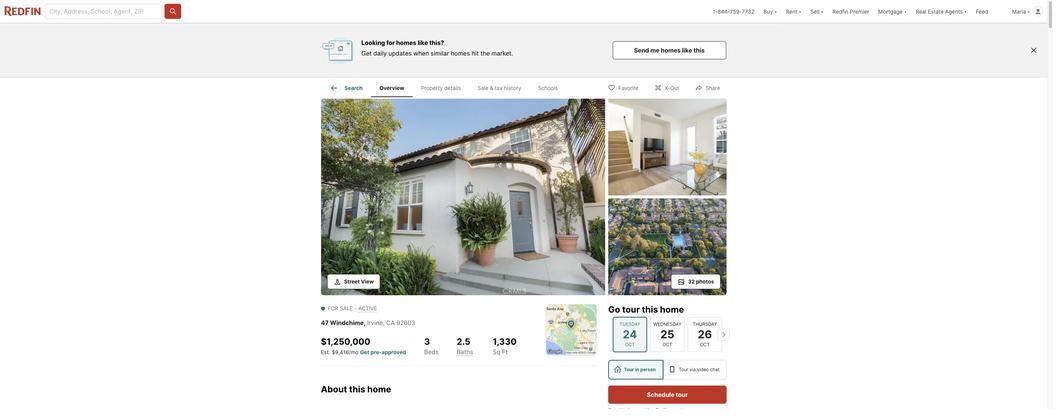 Task type: vqa. For each thing, say whether or not it's contained in the screenshot.
daily
yes



Task type: locate. For each thing, give the bounding box(es) containing it.
map entry image
[[546, 305, 597, 355]]

tour in person option
[[608, 360, 664, 380]]

like inside looking for homes like this? get daily updates when similar homes hit the market.
[[418, 39, 428, 47]]

0 horizontal spatial homes
[[396, 39, 417, 47]]

looking
[[362, 39, 385, 47]]

0 horizontal spatial home
[[368, 384, 391, 395]]

redfin
[[833, 8, 849, 15]]

tour left in
[[624, 367, 634, 373]]

tour for tour in person
[[624, 367, 634, 373]]

oct inside the wednesday 25 oct
[[663, 342, 672, 348]]

1,330
[[493, 337, 517, 347]]

2 vertical spatial this
[[349, 384, 366, 395]]

, left ca at left bottom
[[383, 319, 385, 327]]

1 tour from the left
[[624, 367, 634, 373]]

for
[[328, 305, 338, 312]]

1 vertical spatial home
[[368, 384, 391, 395]]

ca
[[387, 319, 395, 327]]

oct for 24
[[625, 342, 635, 348]]

0 horizontal spatial tour
[[624, 367, 634, 373]]

tour in person
[[624, 367, 656, 373]]

▾ right rent
[[799, 8, 802, 15]]

premier
[[850, 8, 870, 15]]

submit search image
[[169, 8, 177, 15]]

oct down 26
[[700, 342, 710, 348]]

&
[[490, 85, 494, 91]]

sale
[[340, 305, 353, 312]]

tour via video chat
[[679, 367, 720, 373]]

rent
[[786, 8, 798, 15]]

1 horizontal spatial tour
[[679, 367, 689, 373]]

▾ right agents
[[965, 8, 967, 15]]

oct down the 24
[[625, 342, 635, 348]]

schedule
[[647, 391, 675, 399]]

▾ right maria
[[1028, 8, 1031, 15]]

sell ▾ button
[[806, 0, 828, 23]]

2 horizontal spatial this
[[694, 47, 705, 54]]

0 vertical spatial tour
[[622, 305, 640, 315]]

3 oct from the left
[[700, 342, 710, 348]]

homes inside send me homes like this button
[[661, 47, 681, 54]]

tour up tuesday
[[622, 305, 640, 315]]

2.5
[[457, 337, 471, 347]]

oct inside tuesday 24 oct
[[625, 342, 635, 348]]

updates
[[389, 50, 412, 57]]

3 ▾ from the left
[[821, 8, 824, 15]]

1 vertical spatial tour
[[676, 391, 688, 399]]

1 horizontal spatial oct
[[663, 342, 672, 348]]

wednesday 25 oct
[[654, 322, 682, 348]]

real estate agents ▾
[[916, 8, 967, 15]]

4 ▾ from the left
[[905, 8, 907, 15]]

City, Address, School, Agent, ZIP search field
[[45, 4, 162, 19]]

▾ right mortgage
[[905, 8, 907, 15]]

2 horizontal spatial homes
[[661, 47, 681, 54]]

1 oct from the left
[[625, 342, 635, 348]]

me
[[651, 47, 660, 54]]

baths
[[457, 348, 473, 356]]

video
[[697, 367, 709, 373]]

get right /mo
[[360, 349, 370, 356]]

get
[[362, 50, 372, 57], [360, 349, 370, 356]]

▾ right buy
[[775, 8, 777, 15]]

schools tab
[[530, 79, 567, 97]]

oct down the 25
[[663, 342, 672, 348]]

2 oct from the left
[[663, 342, 672, 348]]

32 photos
[[689, 279, 714, 285]]

1 vertical spatial get
[[360, 349, 370, 356]]

buy ▾ button
[[764, 0, 777, 23]]

homes for me
[[661, 47, 681, 54]]

active link
[[359, 305, 377, 312]]

when
[[414, 50, 429, 57]]

7732
[[742, 8, 755, 15]]

list box
[[608, 360, 727, 380]]

0 horizontal spatial like
[[418, 39, 428, 47]]

wednesday
[[654, 322, 682, 327]]

redfin image
[[322, 33, 356, 67]]

0 horizontal spatial ,
[[364, 319, 366, 327]]

real estate agents ▾ link
[[916, 0, 967, 23]]

homes right me
[[661, 47, 681, 54]]

2.5 baths
[[457, 337, 473, 356]]

tour right schedule on the right
[[676, 391, 688, 399]]

2 ▾ from the left
[[799, 8, 802, 15]]

like up when
[[418, 39, 428, 47]]

send
[[634, 47, 649, 54]]

1 , from the left
[[364, 319, 366, 327]]

1 vertical spatial this
[[642, 305, 658, 315]]

street view
[[344, 279, 374, 285]]

0 horizontal spatial tour
[[622, 305, 640, 315]]

like inside button
[[682, 47, 693, 54]]

oct inside "thursday 26 oct"
[[700, 342, 710, 348]]

, left "irvine"
[[364, 319, 366, 327]]

0 vertical spatial get
[[362, 50, 372, 57]]

1 horizontal spatial like
[[682, 47, 693, 54]]

tab list
[[321, 78, 573, 97]]

1 horizontal spatial tour
[[676, 391, 688, 399]]

32
[[689, 279, 695, 285]]

homes up updates
[[396, 39, 417, 47]]

estate
[[928, 8, 944, 15]]

home up "wednesday" at the right of page
[[660, 305, 684, 315]]

47
[[321, 319, 329, 327]]

schools
[[538, 85, 558, 91]]

about this home
[[321, 384, 391, 395]]

oct for 25
[[663, 342, 672, 348]]

for sale - active
[[328, 305, 377, 312]]

via
[[690, 367, 696, 373]]

share button
[[689, 80, 727, 95]]

get inside looking for homes like this? get daily updates when similar homes hit the market.
[[362, 50, 372, 57]]

,
[[364, 319, 366, 327], [383, 319, 385, 327]]

2 tour from the left
[[679, 367, 689, 373]]

6 ▾ from the left
[[1028, 8, 1031, 15]]

5 ▾ from the left
[[965, 8, 967, 15]]

this
[[694, 47, 705, 54], [642, 305, 658, 315], [349, 384, 366, 395]]

sq
[[493, 348, 501, 356]]

1 horizontal spatial ,
[[383, 319, 385, 327]]

mortgage ▾
[[879, 8, 907, 15]]

32 photos button
[[671, 274, 721, 290]]

feed button
[[972, 0, 1008, 23]]

$1,250,000
[[321, 337, 371, 347]]

1 ▾ from the left
[[775, 8, 777, 15]]

1-844-759-7732
[[713, 8, 755, 15]]

rent ▾ button
[[786, 0, 802, 23]]

property
[[421, 85, 443, 91]]

0 vertical spatial home
[[660, 305, 684, 315]]

looking for homes like this? get daily updates when similar homes hit the market.
[[362, 39, 513, 57]]

get inside the $1,250,000 est. $9,416 /mo get pre-approved
[[360, 349, 370, 356]]

24
[[623, 328, 637, 341]]

None button
[[613, 317, 647, 353], [650, 317, 685, 352], [688, 317, 722, 352], [613, 317, 647, 353], [650, 317, 685, 352], [688, 317, 722, 352]]

buy ▾
[[764, 8, 777, 15]]

list box containing tour in person
[[608, 360, 727, 380]]

feed
[[976, 8, 989, 15]]

home down pre-
[[368, 384, 391, 395]]

windchime
[[330, 319, 364, 327]]

tour for schedule
[[676, 391, 688, 399]]

oct
[[625, 342, 635, 348], [663, 342, 672, 348], [700, 342, 710, 348]]

history
[[504, 85, 522, 91]]

mortgage
[[879, 8, 903, 15]]

homes left the hit
[[451, 50, 470, 57]]

go tour this home
[[608, 305, 684, 315]]

homes
[[396, 39, 417, 47], [661, 47, 681, 54], [451, 50, 470, 57]]

▾ right sell
[[821, 8, 824, 15]]

photos
[[696, 279, 714, 285]]

property details tab
[[413, 79, 470, 97]]

get down looking
[[362, 50, 372, 57]]

tour inside button
[[676, 391, 688, 399]]

sell ▾
[[811, 8, 824, 15]]

rent ▾
[[786, 8, 802, 15]]

maria
[[1013, 8, 1027, 15]]

0 horizontal spatial oct
[[625, 342, 635, 348]]

tour
[[624, 367, 634, 373], [679, 367, 689, 373]]

like for this
[[682, 47, 693, 54]]

47 windchime, irvine, ca 92603 image
[[321, 99, 605, 296], [608, 99, 727, 196], [608, 199, 727, 296]]

like right me
[[682, 47, 693, 54]]

this inside button
[[694, 47, 705, 54]]

tour left via
[[679, 367, 689, 373]]

view
[[361, 279, 374, 285]]

like for this?
[[418, 39, 428, 47]]

favorite button
[[602, 80, 645, 95]]

0 vertical spatial this
[[694, 47, 705, 54]]

market.
[[492, 50, 513, 57]]

approved
[[382, 349, 406, 356]]

2 horizontal spatial oct
[[700, 342, 710, 348]]

real
[[916, 8, 927, 15]]



Task type: describe. For each thing, give the bounding box(es) containing it.
schedule tour
[[647, 391, 688, 399]]

tour via video chat option
[[664, 360, 727, 380]]

tuesday
[[620, 322, 641, 327]]

search
[[345, 85, 363, 91]]

maria ▾
[[1013, 8, 1031, 15]]

hit
[[472, 50, 479, 57]]

/mo
[[349, 349, 359, 356]]

tour for tour via video chat
[[679, 367, 689, 373]]

1-
[[713, 8, 718, 15]]

agents
[[946, 8, 963, 15]]

send me homes like this
[[634, 47, 705, 54]]

buy
[[764, 8, 773, 15]]

▾ for buy ▾
[[775, 8, 777, 15]]

real estate agents ▾ button
[[912, 0, 972, 23]]

about
[[321, 384, 347, 395]]

street
[[344, 279, 360, 285]]

sale
[[478, 85, 489, 91]]

redfin premier button
[[828, 0, 874, 23]]

thursday 26 oct
[[693, 322, 717, 348]]

ft
[[502, 348, 508, 356]]

details
[[445, 85, 461, 91]]

25
[[661, 328, 675, 341]]

baths link
[[457, 348, 473, 356]]

this?
[[430, 39, 444, 47]]

irvine
[[367, 319, 383, 327]]

$9,416
[[332, 349, 349, 356]]

search link
[[330, 84, 363, 93]]

3 beds
[[424, 337, 439, 356]]

pre-
[[371, 349, 382, 356]]

47 windchime , irvine , ca 92603
[[321, 319, 416, 327]]

active
[[359, 305, 377, 312]]

1,330 sq ft
[[493, 337, 517, 356]]

x-out button
[[648, 80, 686, 95]]

sale & tax history tab
[[470, 79, 530, 97]]

844-
[[718, 8, 730, 15]]

homes for for
[[396, 39, 417, 47]]

1 horizontal spatial homes
[[451, 50, 470, 57]]

property details
[[421, 85, 461, 91]]

schedule tour button
[[608, 386, 727, 404]]

rent ▾ button
[[782, 0, 806, 23]]

next image
[[718, 329, 730, 341]]

for
[[387, 39, 395, 47]]

92603
[[397, 319, 416, 327]]

mortgage ▾ button
[[874, 0, 912, 23]]

tuesday 24 oct
[[620, 322, 641, 348]]

sell
[[811, 8, 820, 15]]

▾ for sell ▾
[[821, 8, 824, 15]]

mortgage ▾ button
[[879, 0, 907, 23]]

est.
[[321, 349, 330, 356]]

▾ for maria ▾
[[1028, 8, 1031, 15]]

-
[[355, 305, 357, 312]]

sale & tax history
[[478, 85, 522, 91]]

get pre-approved link
[[360, 349, 406, 356]]

tab list containing search
[[321, 78, 573, 97]]

2 , from the left
[[383, 319, 385, 327]]

buy ▾ button
[[759, 0, 782, 23]]

3
[[424, 337, 430, 347]]

oct for 26
[[700, 342, 710, 348]]

▾ for rent ▾
[[799, 8, 802, 15]]

share
[[706, 85, 720, 91]]

go
[[608, 305, 620, 315]]

overview tab
[[371, 79, 413, 97]]

tour for go
[[622, 305, 640, 315]]

0 horizontal spatial this
[[349, 384, 366, 395]]

the
[[481, 50, 490, 57]]

sell ▾ button
[[811, 0, 824, 23]]

thursday
[[693, 322, 717, 327]]

similar
[[431, 50, 449, 57]]

street view button
[[327, 274, 380, 290]]

$1,250,000 est. $9,416 /mo get pre-approved
[[321, 337, 406, 356]]

1-844-759-7732 link
[[713, 8, 755, 15]]

favorite
[[619, 85, 639, 91]]

tax
[[495, 85, 503, 91]]

x-out
[[665, 85, 680, 91]]

1 horizontal spatial this
[[642, 305, 658, 315]]

▾ for mortgage ▾
[[905, 8, 907, 15]]

1 horizontal spatial home
[[660, 305, 684, 315]]

out
[[671, 85, 680, 91]]



